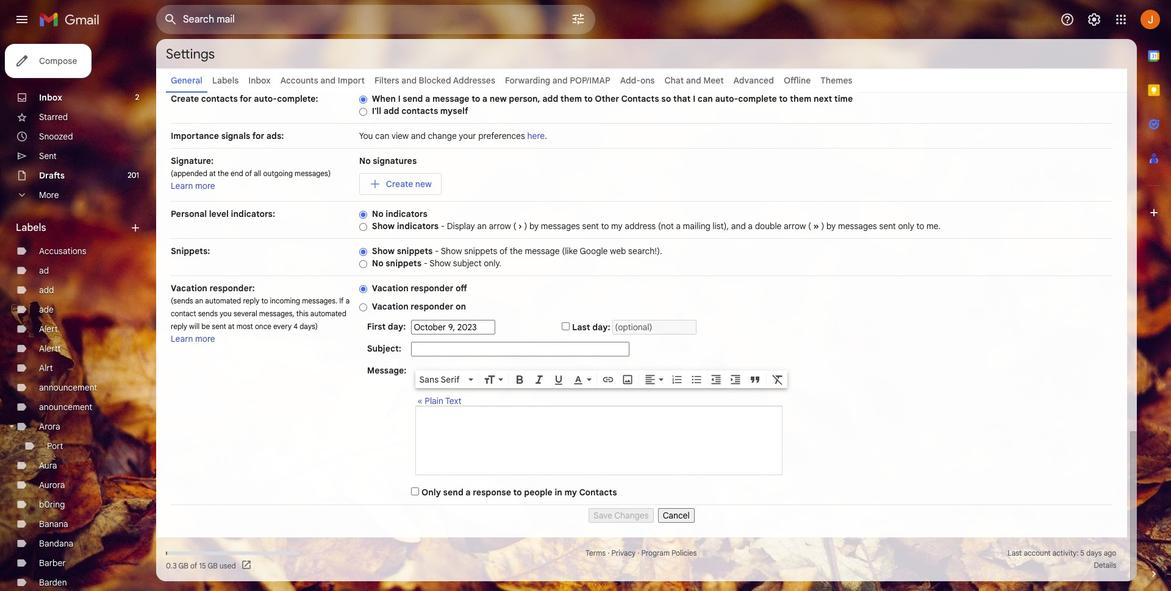 Task type: vqa. For each thing, say whether or not it's contained in the screenshot.
Bjord associated with Bjord Umlaut
no



Task type: describe. For each thing, give the bounding box(es) containing it.
aura
[[39, 461, 57, 472]]

anouncement
[[39, 402, 92, 413]]

show right show snippets option
[[372, 246, 395, 257]]

Vacation responder text field
[[416, 413, 783, 469]]

0 vertical spatial an
[[477, 221, 487, 232]]

to left me.
[[917, 221, 925, 232]]

0 horizontal spatial message
[[433, 93, 470, 104]]

1 horizontal spatial can
[[698, 93, 713, 104]]

sent inside vacation responder: (sends an automated reply to incoming messages. if a contact sends you several messages, this automated reply will be sent at most once every 4 days) learn more
[[212, 322, 226, 331]]

save
[[594, 511, 613, 522]]

alertt link
[[39, 344, 61, 355]]

Show indicators radio
[[359, 223, 367, 232]]

if
[[340, 297, 344, 306]]

terms link
[[586, 549, 606, 558]]

days
[[1087, 549, 1103, 558]]

2 by from the left
[[827, 221, 836, 232]]

learn more link for (appended
[[171, 181, 215, 192]]

changes
[[615, 511, 649, 522]]

cancel
[[663, 511, 690, 522]]

indicators:
[[231, 209, 275, 220]]

labels for labels link
[[212, 75, 239, 86]]

vacation for vacation responder off
[[372, 283, 409, 294]]

accounts
[[281, 75, 318, 86]]

1 ) from the left
[[524, 221, 528, 232]]

forwarding and pop/imap link
[[505, 75, 611, 86]]

snoozed link
[[39, 131, 73, 142]]

Show snippets radio
[[359, 248, 367, 257]]

will
[[189, 322, 200, 331]]

program policies link
[[642, 549, 697, 558]]

sends
[[198, 309, 218, 319]]

cancel button
[[658, 509, 695, 524]]

navigation containing save changes
[[171, 506, 1113, 524]]

1 · from the left
[[608, 549, 610, 558]]

Subject text field
[[412, 342, 630, 357]]

only
[[422, 488, 441, 499]]

labels heading
[[16, 222, 129, 234]]

1 gb from the left
[[178, 562, 189, 571]]

mailing
[[683, 221, 711, 232]]

account
[[1024, 549, 1051, 558]]

aura link
[[39, 461, 57, 472]]

1 auto- from the left
[[254, 93, 277, 104]]

view
[[392, 131, 409, 142]]

change
[[428, 131, 457, 142]]

vacation responder on
[[372, 301, 466, 312]]

2 auto- from the left
[[716, 93, 739, 104]]

filters and blocked addresses
[[375, 75, 496, 86]]

snippets up only.
[[465, 246, 498, 257]]

days)
[[300, 322, 318, 331]]

double
[[755, 221, 782, 232]]

0 vertical spatial send
[[403, 93, 423, 104]]

show left subject
[[430, 258, 451, 269]]

footer containing terms
[[156, 548, 1128, 572]]

save changes button
[[589, 509, 654, 524]]

of for snippets
[[500, 246, 508, 257]]

be
[[202, 322, 210, 331]]

announcement
[[39, 383, 97, 394]]

announcement link
[[39, 383, 97, 394]]

to down addresses
[[472, 93, 480, 104]]

1 ( from the left
[[514, 221, 517, 232]]

201
[[128, 171, 139, 180]]

follow link to manage storage image
[[241, 560, 253, 572]]

inbox for bottom inbox link
[[39, 92, 62, 103]]

2 messages from the left
[[838, 221, 878, 232]]

blocked
[[419, 75, 451, 86]]

›
[[519, 221, 522, 232]]

last day:
[[572, 322, 611, 333]]

subject
[[453, 258, 482, 269]]

of for end
[[245, 169, 252, 178]]

the inside signature: (appended at the end of all outgoing messages) learn more
[[218, 169, 229, 178]]

search!).
[[629, 246, 662, 257]]

to down offline
[[780, 93, 788, 104]]

- for show subject only.
[[424, 258, 428, 269]]

add-ons
[[621, 75, 655, 86]]

0.3 gb of 15 gb used
[[166, 562, 236, 571]]

0 vertical spatial contacts
[[201, 93, 238, 104]]

1 by from the left
[[530, 221, 539, 232]]

snoozed
[[39, 131, 73, 142]]

so
[[662, 93, 671, 104]]

add-ons link
[[621, 75, 655, 86]]

- for display an arrow (
[[441, 221, 445, 232]]

accounts and import
[[281, 75, 365, 86]]

2 horizontal spatial sent
[[880, 221, 896, 232]]

general
[[171, 75, 203, 86]]

no snippets - show subject only.
[[372, 258, 502, 269]]

I'll add contacts myself radio
[[359, 107, 367, 116]]

when
[[372, 93, 396, 104]]

Search mail text field
[[183, 13, 537, 26]]

0 horizontal spatial can
[[375, 131, 390, 142]]

sans serif option
[[417, 374, 467, 386]]

0 vertical spatial add
[[543, 93, 559, 104]]

0.3
[[166, 562, 177, 571]]

b0ring
[[39, 500, 65, 511]]

first day:
[[367, 322, 406, 333]]

a left double
[[748, 221, 753, 232]]

1 vertical spatial add
[[384, 106, 400, 117]]

1 vertical spatial my
[[565, 488, 577, 499]]

myself
[[441, 106, 468, 117]]

bold ‪(⌘b)‬ image
[[514, 374, 526, 386]]

to left people
[[514, 488, 522, 499]]

more
[[39, 190, 59, 201]]

addresses
[[453, 75, 496, 86]]

complete:
[[277, 93, 318, 104]]

next
[[814, 93, 833, 104]]

barden link
[[39, 578, 67, 589]]

messages)
[[295, 169, 331, 178]]

0 vertical spatial reply
[[243, 297, 260, 306]]

italic ‪(⌘i)‬ image
[[534, 374, 546, 386]]

day: for last day:
[[593, 322, 611, 333]]

0 vertical spatial new
[[490, 93, 507, 104]]

15
[[199, 562, 206, 571]]

(appended
[[171, 169, 207, 178]]

a down addresses
[[483, 93, 488, 104]]

bandana
[[39, 539, 73, 550]]

indicators for show
[[397, 221, 439, 232]]

arora link
[[39, 422, 60, 433]]

1 vertical spatial contacts
[[402, 106, 438, 117]]

learn more link for responder:
[[171, 334, 215, 345]]

underline ‪(⌘u)‬ image
[[553, 375, 565, 387]]

ad
[[39, 265, 49, 276]]

messages,
[[259, 309, 295, 319]]

you
[[220, 309, 232, 319]]

of inside footer
[[190, 562, 197, 571]]

last for last day:
[[572, 322, 591, 333]]

every
[[273, 322, 292, 331]]

all
[[254, 169, 261, 178]]

search mail image
[[160, 9, 182, 31]]

barden
[[39, 578, 67, 589]]

other
[[595, 93, 620, 104]]

contact
[[171, 309, 196, 319]]

2 ) from the left
[[822, 221, 825, 232]]

for for contacts
[[240, 93, 252, 104]]

1 vertical spatial message
[[525, 246, 560, 257]]

banana
[[39, 519, 68, 530]]

vacation for vacation responder on
[[372, 301, 409, 312]]

filters and blocked addresses link
[[375, 75, 496, 86]]

b0ring link
[[39, 500, 65, 511]]

program
[[642, 549, 670, 558]]

to inside vacation responder: (sends an automated reply to incoming messages. if a contact sends you several messages, this automated reply will be sent at most once every 4 days) learn more
[[261, 297, 268, 306]]

advanced link
[[734, 75, 774, 86]]

ade
[[39, 305, 54, 316]]

1 horizontal spatial sent
[[583, 221, 599, 232]]

1 vertical spatial reply
[[171, 322, 187, 331]]

show up no snippets - show subject only.
[[441, 246, 462, 257]]

1 i from the left
[[398, 93, 401, 104]]

No indicators radio
[[359, 210, 367, 220]]

sans serif
[[420, 375, 460, 386]]

vacation for vacation responder: (sends an automated reply to incoming messages. if a contact sends you several messages, this automated reply will be sent at most once every 4 days) learn more
[[171, 283, 207, 294]]

support image
[[1061, 12, 1075, 27]]

snippets for show snippets of the message (like google web search!).
[[397, 246, 433, 257]]

messages.
[[302, 297, 338, 306]]

0 vertical spatial my
[[612, 221, 623, 232]]

and for filters
[[402, 75, 417, 86]]

Last day: text field
[[613, 320, 697, 335]]



Task type: locate. For each thing, give the bounding box(es) containing it.
labels for labels heading
[[16, 222, 46, 234]]

0 vertical spatial labels
[[212, 75, 239, 86]]

0 vertical spatial at
[[209, 169, 216, 178]]

1 vertical spatial no
[[372, 209, 384, 220]]

themes
[[821, 75, 853, 86]]

more down be
[[195, 334, 215, 345]]

Only send a response to people in my Contacts checkbox
[[412, 488, 420, 496]]

and for chat
[[686, 75, 702, 86]]

learn inside signature: (appended at the end of all outgoing messages) learn more
[[171, 181, 193, 192]]

0 horizontal spatial inbox link
[[39, 92, 62, 103]]

gb right 0.3
[[178, 562, 189, 571]]

0 vertical spatial inbox
[[249, 75, 271, 86]]

the
[[218, 169, 229, 178], [510, 246, 523, 257]]

that
[[674, 93, 691, 104]]

message up the myself
[[433, 93, 470, 104]]

responder up vacation responder on
[[411, 283, 454, 294]]

automated
[[205, 297, 241, 306], [311, 309, 347, 319]]

inbox for right inbox link
[[249, 75, 271, 86]]

· right terms
[[608, 549, 610, 558]]

policies
[[672, 549, 697, 558]]

by right »
[[827, 221, 836, 232]]

0 vertical spatial -
[[441, 221, 445, 232]]

2 i from the left
[[693, 93, 696, 104]]

for for signals
[[252, 131, 264, 142]]

can right you
[[375, 131, 390, 142]]

ad link
[[39, 265, 49, 276]]

and for forwarding
[[553, 75, 568, 86]]

0 vertical spatial for
[[240, 93, 252, 104]]

can down meet
[[698, 93, 713, 104]]

no down you
[[359, 156, 371, 167]]

0 horizontal spatial day:
[[388, 322, 406, 333]]

1 horizontal spatial i
[[693, 93, 696, 104]]

for
[[240, 93, 252, 104], [252, 131, 264, 142]]

and right view
[[411, 131, 426, 142]]

0 horizontal spatial arrow
[[489, 221, 511, 232]]

last
[[572, 322, 591, 333], [1008, 549, 1023, 558]]

) right "›"
[[524, 221, 528, 232]]

level
[[209, 209, 229, 220]]

add inside the labels "navigation"
[[39, 285, 54, 296]]

0 vertical spatial inbox link
[[249, 75, 271, 86]]

labels up create contacts for auto-complete:
[[212, 75, 239, 86]]

no right no indicators radio
[[372, 209, 384, 220]]

(not
[[658, 221, 674, 232]]

the down "›"
[[510, 246, 523, 257]]

list),
[[713, 221, 729, 232]]

0 horizontal spatial my
[[565, 488, 577, 499]]

vacation
[[171, 283, 207, 294], [372, 283, 409, 294], [372, 301, 409, 312]]

·
[[608, 549, 610, 558], [638, 549, 640, 558]]

insert image image
[[622, 374, 634, 386]]

an up "sends"
[[195, 297, 203, 306]]

auto- up ads:
[[254, 93, 277, 104]]

0 horizontal spatial send
[[403, 93, 423, 104]]

remove formatting ‪(⌘\)‬ image
[[772, 374, 784, 386]]

port
[[47, 441, 63, 452]]

2 responder from the top
[[411, 301, 454, 312]]

this
[[297, 309, 309, 319]]

and left pop/imap
[[553, 75, 568, 86]]

No snippets radio
[[359, 260, 367, 269]]

add up ade link
[[39, 285, 54, 296]]

) right »
[[822, 221, 825, 232]]

2 them from the left
[[790, 93, 812, 104]]

0 horizontal spatial -
[[424, 258, 428, 269]]

web
[[610, 246, 626, 257]]

send up i'll add contacts myself
[[403, 93, 423, 104]]

the left end
[[218, 169, 229, 178]]

reply down contact
[[171, 322, 187, 331]]

0 horizontal spatial add
[[39, 285, 54, 296]]

learn more link down the will
[[171, 334, 215, 345]]

snippets for show subject only.
[[386, 258, 422, 269]]

of left 15
[[190, 562, 197, 571]]

alertt
[[39, 344, 61, 355]]

arrow left "›"
[[489, 221, 511, 232]]

( left "›"
[[514, 221, 517, 232]]

vacation responder off
[[372, 283, 467, 294]]

responder down vacation responder off
[[411, 301, 454, 312]]

offline link
[[784, 75, 811, 86]]

to up google
[[601, 221, 609, 232]]

activity:
[[1053, 549, 1079, 558]]

0 vertical spatial can
[[698, 93, 713, 104]]

an inside vacation responder: (sends an automated reply to incoming messages. if a contact sends you several messages, this automated reply will be sent at most once every 4 days) learn more
[[195, 297, 203, 306]]

contacts down add-ons
[[622, 93, 660, 104]]

address
[[625, 221, 656, 232]]

no right the no snippets radio
[[372, 258, 384, 269]]

complete
[[739, 93, 777, 104]]

send right the only
[[443, 488, 464, 499]]

indicators down 'create new'
[[386, 209, 428, 220]]

chat
[[665, 75, 684, 86]]

and for accounts
[[321, 75, 336, 86]]

at left most
[[228, 322, 235, 331]]

2 gb from the left
[[208, 562, 218, 571]]

contacts up save
[[579, 488, 617, 499]]

incoming
[[270, 297, 300, 306]]

1 vertical spatial inbox link
[[39, 92, 62, 103]]

0 horizontal spatial sent
[[212, 322, 226, 331]]

2 horizontal spatial of
[[500, 246, 508, 257]]

0 horizontal spatial labels
[[16, 222, 46, 234]]

gmail image
[[39, 7, 106, 32]]

Vacation responder off radio
[[359, 285, 367, 294]]

First day: text field
[[412, 320, 496, 335]]

of left all on the left of page
[[245, 169, 252, 178]]

1 more from the top
[[195, 181, 215, 192]]

off
[[456, 283, 467, 294]]

for left ads:
[[252, 131, 264, 142]]

add link
[[39, 285, 54, 296]]

1 learn more link from the top
[[171, 181, 215, 192]]

2 arrow from the left
[[784, 221, 806, 232]]

0 vertical spatial the
[[218, 169, 229, 178]]

drafts link
[[39, 170, 65, 181]]

used
[[220, 562, 236, 571]]

Vacation responder on radio
[[359, 303, 367, 312]]

more down (appended at the left of page
[[195, 181, 215, 192]]

create inside button
[[386, 179, 413, 190]]

no for no signatures
[[359, 156, 371, 167]]

2 · from the left
[[638, 549, 640, 558]]

bulleted list ‪(⌘⇧8)‬ image
[[691, 374, 703, 386]]

0 horizontal spatial for
[[240, 93, 252, 104]]

- left display
[[441, 221, 445, 232]]

responder for off
[[411, 283, 454, 294]]

at
[[209, 169, 216, 178], [228, 322, 235, 331]]

1 horizontal spatial reply
[[243, 297, 260, 306]]

general link
[[171, 75, 203, 86]]

1 horizontal spatial message
[[525, 246, 560, 257]]

2 vertical spatial add
[[39, 285, 54, 296]]

i right when
[[398, 93, 401, 104]]

last left the account at the right of page
[[1008, 549, 1023, 558]]

numbered list ‪(⌘⇧7)‬ image
[[672, 374, 684, 386]]

responder for on
[[411, 301, 454, 312]]

1 horizontal spatial the
[[510, 246, 523, 257]]

1 horizontal spatial create
[[386, 179, 413, 190]]

show
[[372, 221, 395, 232], [372, 246, 395, 257], [441, 246, 462, 257], [430, 258, 451, 269]]

can
[[698, 93, 713, 104], [375, 131, 390, 142]]

- up vacation responder off
[[424, 258, 428, 269]]

( left »
[[809, 221, 812, 232]]

auto- down meet
[[716, 93, 739, 104]]

day: right first
[[388, 322, 406, 333]]

None search field
[[156, 5, 596, 34]]

arrow left »
[[784, 221, 806, 232]]

1 vertical spatial of
[[500, 246, 508, 257]]

most
[[237, 322, 253, 331]]

create down general link
[[171, 93, 199, 104]]

an
[[477, 221, 487, 232], [195, 297, 203, 306]]

show right show indicators radio
[[372, 221, 395, 232]]

sent right be
[[212, 322, 226, 331]]

sent left 'only'
[[880, 221, 896, 232]]

1 horizontal spatial (
[[809, 221, 812, 232]]

messages
[[541, 221, 580, 232], [838, 221, 878, 232]]

1 horizontal spatial )
[[822, 221, 825, 232]]

2 horizontal spatial add
[[543, 93, 559, 104]]

by right "›"
[[530, 221, 539, 232]]

create contacts for auto-complete:
[[171, 93, 318, 104]]

your
[[459, 131, 476, 142]]

no for no indicators
[[372, 209, 384, 220]]

terms
[[586, 549, 606, 558]]

0 horizontal spatial an
[[195, 297, 203, 306]]

inbox
[[249, 75, 271, 86], [39, 92, 62, 103]]

- for show snippets of the message (like google web search!).
[[435, 246, 439, 257]]

of up only.
[[500, 246, 508, 257]]

in
[[555, 488, 563, 499]]

last inside last account activity: 5 days ago details
[[1008, 549, 1023, 558]]

to up messages,
[[261, 297, 268, 306]]

i right that on the top
[[693, 93, 696, 104]]

create down signatures
[[386, 179, 413, 190]]

0 horizontal spatial reply
[[171, 322, 187, 331]]

1 horizontal spatial them
[[790, 93, 812, 104]]

1 vertical spatial automated
[[311, 309, 347, 319]]

labels inside "navigation"
[[16, 222, 46, 234]]

privacy
[[612, 549, 636, 558]]

0 horizontal spatial (
[[514, 221, 517, 232]]

0 horizontal spatial inbox
[[39, 92, 62, 103]]

snippets up no snippets - show subject only.
[[397, 246, 433, 257]]

2 learn from the top
[[171, 334, 193, 345]]

no indicators
[[372, 209, 428, 220]]

arrow
[[489, 221, 511, 232], [784, 221, 806, 232]]

indent less ‪(⌘[)‬ image
[[711, 374, 723, 386]]

sans
[[420, 375, 439, 386]]

chat and meet link
[[665, 75, 724, 86]]

several
[[234, 309, 257, 319]]

anouncement link
[[39, 402, 92, 413]]

1 horizontal spatial at
[[228, 322, 235, 331]]

contacts up view
[[402, 106, 438, 117]]

to down pop/imap
[[585, 93, 593, 104]]

a left the response
[[466, 488, 471, 499]]

0 horizontal spatial at
[[209, 169, 216, 178]]

automated up you
[[205, 297, 241, 306]]

day: for first day:
[[388, 322, 406, 333]]

here
[[528, 131, 545, 142]]

indicators down no indicators at the top of page
[[397, 221, 439, 232]]

person,
[[509, 93, 541, 104]]

indicators for no
[[386, 209, 428, 220]]

1 vertical spatial for
[[252, 131, 264, 142]]

1 vertical spatial inbox
[[39, 92, 62, 103]]

contacts down labels link
[[201, 93, 238, 104]]

only
[[899, 221, 915, 232]]

0 vertical spatial message
[[433, 93, 470, 104]]

Last day: checkbox
[[562, 323, 570, 331]]

link ‪(⌘k)‬ image
[[603, 374, 615, 386]]

1 horizontal spatial contacts
[[402, 106, 438, 117]]

day: right fixed end date checkbox
[[593, 322, 611, 333]]

filters
[[375, 75, 399, 86]]

labels navigation
[[0, 39, 156, 592]]

2 more from the top
[[195, 334, 215, 345]]

0 vertical spatial create
[[171, 93, 199, 104]]

message left '(like'
[[525, 246, 560, 257]]

1 horizontal spatial contacts
[[622, 93, 660, 104]]

1 messages from the left
[[541, 221, 580, 232]]

1 vertical spatial contacts
[[579, 488, 617, 499]]

more
[[195, 181, 215, 192], [195, 334, 215, 345]]

sent
[[39, 151, 57, 162]]

1 learn from the top
[[171, 181, 193, 192]]

a
[[425, 93, 431, 104], [483, 93, 488, 104], [676, 221, 681, 232], [748, 221, 753, 232], [346, 297, 350, 306], [466, 488, 471, 499]]

0 horizontal spatial gb
[[178, 562, 189, 571]]

0 horizontal spatial create
[[171, 93, 199, 104]]

contacts
[[622, 93, 660, 104], [579, 488, 617, 499]]

0 vertical spatial contacts
[[622, 93, 660, 104]]

tab list
[[1138, 39, 1172, 548]]

1 vertical spatial can
[[375, 131, 390, 142]]

0 horizontal spatial contacts
[[201, 93, 238, 104]]

message
[[433, 93, 470, 104], [525, 246, 560, 257]]

2 horizontal spatial -
[[441, 221, 445, 232]]

at inside vacation responder: (sends an automated reply to incoming messages. if a contact sends you several messages, this automated reply will be sent at most once every 4 days) learn more
[[228, 322, 235, 331]]

learn down (appended at the left of page
[[171, 181, 193, 192]]

0 horizontal spatial by
[[530, 221, 539, 232]]

new left the "person,"
[[490, 93, 507, 104]]

people
[[524, 488, 553, 499]]

responder
[[411, 283, 454, 294], [411, 301, 454, 312]]

ade link
[[39, 305, 54, 316]]

a inside vacation responder: (sends an automated reply to incoming messages. if a contact sends you several messages, this automated reply will be sent at most once every 4 days) learn more
[[346, 297, 350, 306]]

no signatures
[[359, 156, 417, 167]]

and right chat
[[686, 75, 702, 86]]

more inside vacation responder: (sends an automated reply to incoming messages. if a contact sends you several messages, this automated reply will be sent at most once every 4 days) learn more
[[195, 334, 215, 345]]

create for create contacts for auto-complete:
[[171, 93, 199, 104]]

messages right »
[[838, 221, 878, 232]]

footer
[[156, 548, 1128, 572]]

1 vertical spatial send
[[443, 488, 464, 499]]

0 vertical spatial indicators
[[386, 209, 428, 220]]

chat and meet
[[665, 75, 724, 86]]

add
[[543, 93, 559, 104], [384, 106, 400, 117], [39, 285, 54, 296]]

2 vertical spatial no
[[372, 258, 384, 269]]

offline
[[784, 75, 811, 86]]

1 vertical spatial -
[[435, 246, 439, 257]]

1 horizontal spatial by
[[827, 221, 836, 232]]

indent more ‪(⌘])‬ image
[[730, 374, 742, 386]]

create for create new
[[386, 179, 413, 190]]

signatures
[[373, 156, 417, 167]]

i'll
[[372, 106, 381, 117]]

1 vertical spatial learn more link
[[171, 334, 215, 345]]

0 horizontal spatial new
[[415, 179, 432, 190]]

learn inside vacation responder: (sends an automated reply to incoming messages. if a contact sends you several messages, this automated reply will be sent at most once every 4 days) learn more
[[171, 334, 193, 345]]

messages up '(like'
[[541, 221, 580, 232]]

1 horizontal spatial add
[[384, 106, 400, 117]]

new inside create new button
[[415, 179, 432, 190]]

and right list),
[[732, 221, 746, 232]]

create new
[[386, 179, 432, 190]]

1 horizontal spatial for
[[252, 131, 264, 142]]

sent link
[[39, 151, 57, 162]]

navigation
[[171, 506, 1113, 524]]

0 vertical spatial learn
[[171, 181, 193, 192]]

0 horizontal spatial contacts
[[579, 488, 617, 499]]

vacation inside vacation responder: (sends an automated reply to incoming messages. if a contact sends you several messages, this automated reply will be sent at most once every 4 days) learn more
[[171, 283, 207, 294]]

add down when
[[384, 106, 400, 117]]

0 horizontal spatial automated
[[205, 297, 241, 306]]

display
[[447, 221, 475, 232]]

0 horizontal spatial )
[[524, 221, 528, 232]]

1 horizontal spatial messages
[[838, 221, 878, 232]]

vacation up first day:
[[372, 301, 409, 312]]

snippets up vacation responder off
[[386, 258, 422, 269]]

1 vertical spatial responder
[[411, 301, 454, 312]]

create new button
[[359, 173, 442, 195]]

a right (not
[[676, 221, 681, 232]]

them down offline link
[[790, 93, 812, 104]]

1 horizontal spatial gb
[[208, 562, 218, 571]]

inbox up create contacts for auto-complete:
[[249, 75, 271, 86]]

them down forwarding and pop/imap "link"
[[561, 93, 582, 104]]

1 horizontal spatial day:
[[593, 322, 611, 333]]

message:
[[367, 366, 407, 377]]

1 horizontal spatial inbox link
[[249, 75, 271, 86]]

1 horizontal spatial new
[[490, 93, 507, 104]]

at inside signature: (appended at the end of all outgoing messages) learn more
[[209, 169, 216, 178]]

vacation up (sends
[[171, 283, 207, 294]]

response
[[473, 488, 511, 499]]

details
[[1095, 561, 1117, 571]]

serif
[[441, 375, 460, 386]]

automated down messages.
[[311, 309, 347, 319]]

advanced search options image
[[566, 7, 591, 31]]

0 horizontal spatial of
[[190, 562, 197, 571]]

an right display
[[477, 221, 487, 232]]

for up signals
[[240, 93, 252, 104]]

banana link
[[39, 519, 68, 530]]

1 horizontal spatial my
[[612, 221, 623, 232]]

vacation right vacation responder off option
[[372, 283, 409, 294]]

learn more link down (appended at the left of page
[[171, 181, 215, 192]]

· right privacy
[[638, 549, 640, 558]]

preferences
[[479, 131, 525, 142]]

1 vertical spatial labels
[[16, 222, 46, 234]]

of inside signature: (appended at the end of all outgoing messages) learn more
[[245, 169, 252, 178]]

1 responder from the top
[[411, 283, 454, 294]]

1 vertical spatial last
[[1008, 549, 1023, 558]]

and right filters
[[402, 75, 417, 86]]

1 vertical spatial more
[[195, 334, 215, 345]]

settings image
[[1088, 12, 1102, 27]]

i
[[398, 93, 401, 104], [693, 93, 696, 104]]

quote ‪(⌘⇧9)‬ image
[[750, 374, 762, 386]]

more inside signature: (appended at the end of all outgoing messages) learn more
[[195, 181, 215, 192]]

1 vertical spatial an
[[195, 297, 203, 306]]

1 vertical spatial create
[[386, 179, 413, 190]]

main menu image
[[15, 12, 29, 27]]

1 horizontal spatial labels
[[212, 75, 239, 86]]

contacts
[[201, 93, 238, 104], [402, 106, 438, 117]]

last for last account activity: 5 days ago details
[[1008, 549, 1023, 558]]

formatting options toolbar
[[416, 371, 788, 389]]

0 vertical spatial responder
[[411, 283, 454, 294]]

When I send a message to a new person, add them to Other Contacts so that I can auto-complete to them next time radio
[[359, 95, 367, 104]]

1 horizontal spatial of
[[245, 169, 252, 178]]

to
[[472, 93, 480, 104], [585, 93, 593, 104], [780, 93, 788, 104], [601, 221, 609, 232], [917, 221, 925, 232], [261, 297, 268, 306], [514, 488, 522, 499]]

inbox inside the labels "navigation"
[[39, 92, 62, 103]]

inbox link up create contacts for auto-complete:
[[249, 75, 271, 86]]

2 ( from the left
[[809, 221, 812, 232]]

add-
[[621, 75, 641, 86]]

0 horizontal spatial auto-
[[254, 93, 277, 104]]

inbox link up starred link
[[39, 92, 62, 103]]

last right fixed end date checkbox
[[572, 322, 591, 333]]

0 horizontal spatial messages
[[541, 221, 580, 232]]

1 them from the left
[[561, 93, 582, 104]]

me.
[[927, 221, 941, 232]]

1 horizontal spatial inbox
[[249, 75, 271, 86]]

my left address
[[612, 221, 623, 232]]

a up i'll add contacts myself
[[425, 93, 431, 104]]

1 vertical spatial learn
[[171, 334, 193, 345]]

learn down the will
[[171, 334, 193, 345]]

1 horizontal spatial arrow
[[784, 221, 806, 232]]

1 arrow from the left
[[489, 221, 511, 232]]

2 learn more link from the top
[[171, 334, 215, 345]]

my right in
[[565, 488, 577, 499]]

at right (appended at the left of page
[[209, 169, 216, 178]]

.
[[545, 131, 547, 142]]

new down signatures
[[415, 179, 432, 190]]

1 horizontal spatial -
[[435, 246, 439, 257]]

gb right 15
[[208, 562, 218, 571]]

and left import
[[321, 75, 336, 86]]

1 vertical spatial indicators
[[397, 221, 439, 232]]



